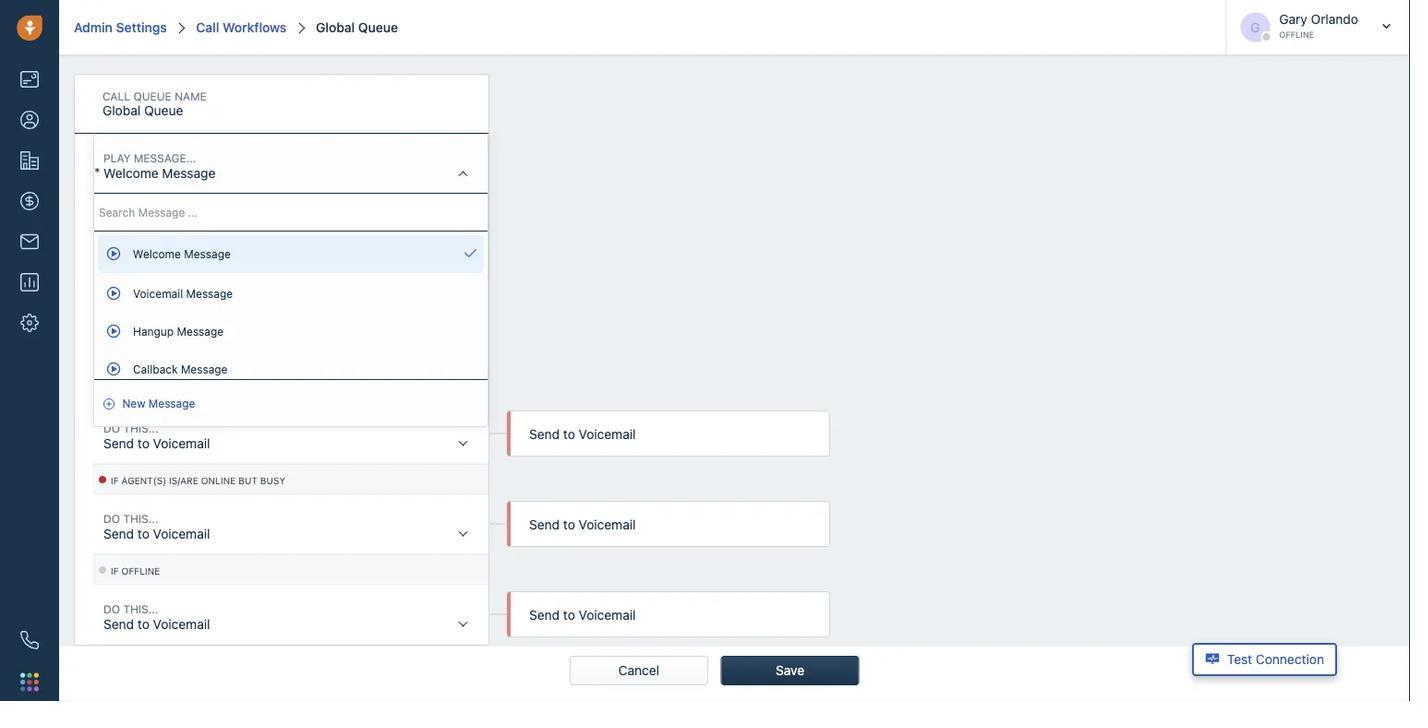 Task type: locate. For each thing, give the bounding box(es) containing it.
0 vertical spatial send to voicemail button
[[94, 405, 488, 465]]

1 vertical spatial agents
[[166, 285, 207, 301]]

is/are
[[169, 386, 198, 396], [169, 476, 198, 487]]

2 agent(s) from the top
[[122, 476, 166, 487]]

all right calling
[[148, 285, 162, 301]]

agent(s) down new
[[122, 476, 166, 487]]

hangup
[[133, 325, 174, 338]]

1 vertical spatial welcome message
[[133, 248, 231, 261]]

online
[[201, 386, 236, 396], [201, 476, 236, 487]]

voicemail message
[[133, 287, 233, 300]]

busy
[[260, 476, 285, 487]]

if agent(s) is/are online but not answering
[[111, 386, 339, 396]]

new message
[[122, 397, 195, 410]]

all right group image
[[140, 225, 155, 241]]

if for if agent(s)  is/are online but busy
[[111, 476, 119, 487]]

2 vertical spatial send to voicemail button
[[94, 586, 488, 646]]

cancel
[[618, 664, 659, 679]]

if offline
[[111, 567, 160, 577]]

0 vertical spatial welcome
[[103, 165, 159, 181]]

calling all agents simultaneously
[[103, 285, 302, 301]]

play up hangup on the left top
[[128, 287, 150, 300]]

message
[[162, 165, 216, 181], [184, 248, 231, 261], [186, 287, 233, 300], [177, 325, 224, 338], [181, 363, 228, 376], [149, 397, 195, 410]]

but
[[238, 386, 257, 396], [238, 476, 257, 487]]

if for if agent(s) is/are online but not answering
[[111, 386, 119, 396]]

if down add circle icon
[[111, 476, 119, 487]]

admin
[[74, 19, 113, 35]]

welcome message
[[103, 165, 216, 181], [133, 248, 231, 261]]

if agent(s)  is/are online but busy
[[111, 476, 285, 487]]

global queue
[[316, 19, 398, 35]]

0 vertical spatial online
[[201, 386, 236, 396]]

1 vertical spatial all
[[148, 285, 162, 301]]

play up the callback
[[128, 325, 150, 338]]

3 if from the top
[[111, 567, 119, 577]]

agents inside button
[[159, 225, 200, 241]]

option
[[98, 235, 484, 273], [98, 276, 484, 311], [98, 314, 484, 348], [98, 352, 484, 386]]

is/are down callback message
[[169, 386, 198, 396]]

call workflows link
[[193, 19, 287, 35]]

answering
[[283, 386, 339, 396]]

2 if from the top
[[111, 476, 119, 487]]

4 play from the top
[[128, 363, 150, 376]]

2 but from the top
[[238, 476, 257, 487]]

queue
[[358, 19, 398, 35]]

2 online from the top
[[201, 476, 236, 487]]

play for welcome
[[128, 248, 150, 261]]

if left offline
[[111, 567, 119, 577]]

welcome down all agents
[[133, 248, 181, 261]]

1 agent(s) from the top
[[122, 386, 166, 396]]

1 vertical spatial online
[[201, 476, 236, 487]]

online down callback message
[[201, 386, 236, 396]]

settings
[[116, 19, 167, 35]]

is/are down new message
[[169, 476, 198, 487]]

online left busy
[[201, 476, 236, 487]]

play
[[128, 248, 150, 261], [128, 287, 150, 300], [128, 325, 150, 338], [128, 363, 150, 376]]

1 if from the top
[[111, 386, 119, 396]]

all agents button
[[103, 195, 488, 254]]

1 but from the top
[[238, 386, 257, 396]]

to
[[563, 427, 575, 442], [137, 436, 149, 451], [563, 518, 575, 533], [137, 526, 149, 542], [563, 608, 575, 623], [137, 617, 149, 632]]

orlando
[[1311, 12, 1358, 27]]

all
[[140, 225, 155, 241], [148, 285, 162, 301]]

agents
[[159, 225, 200, 241], [166, 285, 207, 301]]

if
[[111, 386, 119, 396], [111, 476, 119, 487], [111, 567, 119, 577]]

message up the calling all agents simultaneously
[[184, 248, 231, 261]]

all agents
[[140, 225, 200, 241]]

play down group image
[[128, 248, 150, 261]]

1 vertical spatial is/are
[[169, 476, 198, 487]]

1 vertical spatial if
[[111, 476, 119, 487]]

agents up hangup message at the top
[[166, 285, 207, 301]]

3 send to voicemail button from the top
[[94, 586, 488, 646]]

calling
[[103, 285, 144, 301]]

2 is/are from the top
[[169, 476, 198, 487]]

3 play from the top
[[128, 325, 150, 338]]

1 vertical spatial welcome
[[133, 248, 181, 261]]

if up add circle icon
[[111, 386, 119, 396]]

agent(s)
[[122, 386, 166, 396], [122, 476, 166, 487]]

0 vertical spatial if
[[111, 386, 119, 396]]

welcome message up all agents
[[103, 165, 216, 181]]

play for callback
[[128, 363, 150, 376]]

send
[[529, 427, 560, 442], [103, 436, 134, 451], [529, 518, 560, 533], [103, 526, 134, 542], [529, 608, 560, 623], [103, 617, 134, 632]]

send to voicemail
[[529, 427, 636, 442], [103, 436, 210, 451], [529, 518, 636, 533], [103, 526, 210, 542], [529, 608, 636, 623], [103, 617, 210, 632]]

2 play from the top
[[128, 287, 150, 300]]

simultaneously
[[211, 285, 302, 301]]

1 option from the top
[[98, 235, 484, 273]]

welcome
[[103, 165, 159, 181], [133, 248, 181, 261]]

new
[[122, 397, 145, 410]]

test
[[1227, 652, 1252, 668]]

*
[[94, 165, 100, 180], [103, 225, 109, 240]]

0 vertical spatial *
[[94, 165, 100, 180]]

1 online from the top
[[201, 386, 236, 396]]

agent(s) up new
[[122, 386, 166, 396]]

but left busy
[[238, 476, 257, 487]]

agents right group image
[[159, 225, 200, 241]]

is/are for if agent(s)  is/are online but busy
[[169, 476, 198, 487]]

0 vertical spatial all
[[140, 225, 155, 241]]

1 is/are from the top
[[169, 386, 198, 396]]

message inside "dropdown button"
[[162, 165, 216, 181]]

Search Message ... search field
[[94, 194, 488, 231]]

2 send to voicemail button from the top
[[94, 496, 488, 555]]

play up new
[[128, 363, 150, 376]]

but left not at the bottom left of the page
[[238, 386, 257, 396]]

welcome message down all agents
[[133, 248, 231, 261]]

2 vertical spatial if
[[111, 567, 119, 577]]

1 vertical spatial send to voicemail button
[[94, 496, 488, 555]]

0 vertical spatial agents
[[159, 225, 200, 241]]

voicemail
[[133, 287, 183, 300], [579, 427, 636, 442], [153, 436, 210, 451], [579, 518, 636, 533], [153, 526, 210, 542], [579, 608, 636, 623], [153, 617, 210, 632]]

1 horizontal spatial *
[[103, 225, 109, 240]]

send to voicemail button
[[94, 405, 488, 465], [94, 496, 488, 555], [94, 586, 488, 646]]

None field
[[93, 88, 414, 132], [93, 329, 489, 373], [93, 88, 414, 132], [93, 329, 489, 373]]

4 option from the top
[[98, 352, 484, 386]]

welcome up group image
[[103, 165, 159, 181]]

1 vertical spatial but
[[238, 476, 257, 487]]

1 play from the top
[[128, 248, 150, 261]]

call workflows
[[196, 19, 287, 35]]

0 vertical spatial agent(s)
[[122, 386, 166, 396]]

1 vertical spatial agent(s)
[[122, 476, 166, 487]]

0 vertical spatial is/are
[[169, 386, 198, 396]]

phone image
[[20, 632, 39, 650]]

0 vertical spatial but
[[238, 386, 257, 396]]

message up all agents
[[162, 165, 216, 181]]

welcome inside "dropdown button"
[[103, 165, 159, 181]]

0 vertical spatial welcome message
[[103, 165, 216, 181]]



Task type: vqa. For each thing, say whether or not it's contained in the screenshot.
"Gary Orlando" for 09:00, Thu 16 Nov, 2023
no



Task type: describe. For each thing, give the bounding box(es) containing it.
cancel link
[[607, 657, 670, 686]]

welcome message inside "dropdown button"
[[103, 165, 216, 181]]

1 vertical spatial *
[[103, 225, 109, 240]]

all inside button
[[140, 225, 155, 241]]

but for busy
[[238, 476, 257, 487]]

callback message
[[133, 363, 228, 376]]

connection
[[1256, 652, 1324, 668]]

add circle image
[[103, 399, 119, 412]]

tick image
[[465, 243, 477, 265]]

1 send to voicemail button from the top
[[94, 405, 488, 465]]

call
[[196, 19, 219, 35]]

welcome message button
[[94, 135, 488, 194]]

callback
[[133, 363, 178, 376]]

but for not
[[238, 386, 257, 396]]

message down callback message
[[149, 397, 195, 410]]

gary
[[1279, 12, 1308, 27]]

is/are for if agent(s) is/are online but not answering
[[169, 386, 198, 396]]

not
[[260, 386, 280, 396]]

admin settings link
[[74, 19, 167, 35]]

offline
[[1279, 30, 1314, 40]]

test connection
[[1227, 652, 1324, 668]]

0 horizontal spatial *
[[94, 165, 100, 180]]

play for voicemail
[[128, 287, 150, 300]]

online for not
[[201, 386, 236, 396]]

agent(s) for if agent(s)  is/are online but busy
[[122, 476, 166, 487]]

hangup message
[[133, 325, 224, 338]]

group image
[[113, 224, 133, 245]]

g
[[1251, 19, 1260, 35]]

gary orlando offline
[[1279, 12, 1358, 40]]

freshworks switcher image
[[20, 674, 39, 692]]

workflows
[[223, 19, 287, 35]]

phone element
[[11, 622, 48, 659]]

message down the calling all agents simultaneously
[[177, 325, 224, 338]]

message up if agent(s) is/are online but not answering
[[181, 363, 228, 376]]

message up hangup message at the top
[[186, 287, 233, 300]]

global
[[316, 19, 355, 35]]

online for busy
[[201, 476, 236, 487]]

play for hangup
[[128, 325, 150, 338]]

admin settings
[[74, 19, 167, 35]]

save
[[776, 664, 804, 679]]

agent(s) for if agent(s) is/are online but not answering
[[122, 386, 166, 396]]

offline
[[122, 567, 160, 577]]

3 option from the top
[[98, 314, 484, 348]]

2 option from the top
[[98, 276, 484, 311]]



